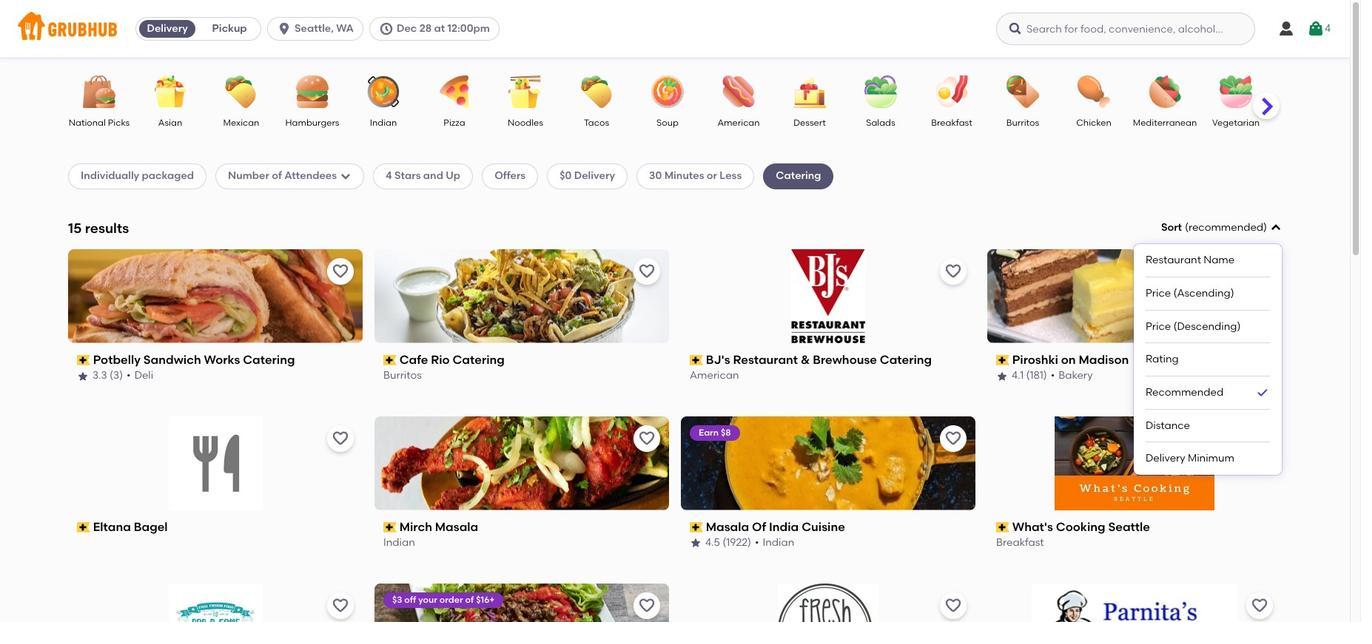 Task type: describe. For each thing, give the bounding box(es) containing it.
pickup
[[212, 22, 247, 35]]

delivery for delivery
[[147, 22, 188, 35]]

$0
[[560, 170, 572, 182]]

dec 28 at 12:00pm
[[397, 22, 490, 35]]

restaurant inside list box
[[1146, 254, 1202, 267]]

(1922)
[[723, 537, 752, 550]]

subscription pass image for masala of india cuisine
[[690, 523, 703, 533]]

save this restaurant button for the piroshki on madison logo
[[1247, 258, 1274, 285]]

$0 delivery
[[560, 170, 615, 182]]

earn $8
[[699, 428, 731, 438]]

bj's restaurant & brewhouse catering link
[[690, 352, 967, 369]]

catering down dessert at the right of page
[[776, 170, 822, 182]]

30
[[649, 170, 662, 182]]

attendees
[[285, 170, 337, 182]]

tacos
[[584, 118, 610, 128]]

bj's
[[706, 353, 731, 367]]

seattle,
[[295, 22, 334, 35]]

potbelly sandwich works catering
[[93, 353, 295, 367]]

• for piroshki
[[1051, 370, 1055, 382]]

national picks
[[69, 118, 130, 128]]

soup
[[657, 118, 679, 128]]

salads
[[867, 118, 896, 128]]

save this restaurant image for the piroshki on madison logo
[[1251, 263, 1269, 280]]

number of attendees
[[228, 170, 337, 182]]

minimum
[[1189, 453, 1235, 465]]

deli
[[135, 370, 153, 382]]

rio
[[431, 353, 450, 367]]

save this restaurant button for bj's restaurant & brewhouse catering logo
[[940, 258, 967, 285]]

star icon image for masala
[[690, 538, 702, 550]]

15 results
[[68, 220, 129, 237]]

hamburgers image
[[287, 76, 338, 108]]

vegan image
[[1282, 76, 1334, 108]]

cuisine
[[802, 520, 846, 534]]

0 horizontal spatial svg image
[[340, 171, 352, 182]]

up
[[446, 170, 461, 182]]

tacos image
[[571, 76, 623, 108]]

30 minutes or less
[[649, 170, 742, 182]]

seattle, wa
[[295, 22, 354, 35]]

save this restaurant image for potbelly sandwich works catering
[[332, 263, 350, 280]]

save this restaurant image for eltana bagel logo in the left bottom of the page
[[332, 430, 350, 448]]

subscription pass image for what's cooking seattle
[[997, 523, 1010, 533]]

asian
[[158, 118, 182, 128]]

recommended option
[[1146, 377, 1271, 410]]

0 horizontal spatial burritos
[[384, 370, 422, 382]]

piroshki on madison link
[[997, 352, 1274, 369]]

works
[[204, 353, 240, 367]]

dessert image
[[784, 76, 836, 108]]

indian down "mirch"
[[384, 537, 415, 550]]

masala of india cuisine logo image
[[681, 417, 976, 511]]

save this restaurant button for mirch masala logo
[[634, 426, 661, 452]]

• bakery
[[1051, 370, 1093, 382]]

wa
[[336, 22, 354, 35]]

star icon image for potbelly
[[77, 371, 89, 382]]

indian down indian image at the left top of the page
[[370, 118, 397, 128]]

bj's restaurant & brewhouse catering logo image
[[791, 249, 866, 343]]

4 button
[[1308, 16, 1331, 42]]

and
[[423, 170, 444, 182]]

packaged
[[142, 170, 194, 182]]

4 for 4 stars and up
[[386, 170, 392, 182]]

delivery for delivery minimum
[[1146, 453, 1186, 465]]

blue water taco grill logo image
[[375, 584, 669, 623]]

or
[[707, 170, 718, 182]]

delivery minimum
[[1146, 453, 1235, 465]]

subscription pass image for bj's restaurant & brewhouse catering
[[690, 356, 703, 366]]

cafe rio catering logo image
[[375, 249, 669, 343]]

national
[[69, 118, 106, 128]]

recommended
[[1189, 221, 1264, 234]]

recommended
[[1146, 386, 1224, 399]]

12:00pm
[[448, 22, 490, 35]]

0 horizontal spatial restaurant
[[733, 353, 798, 367]]

eltana bagel link
[[77, 520, 354, 536]]

pizza
[[444, 118, 466, 128]]

0 horizontal spatial of
[[272, 170, 282, 182]]

subscription pass image for eltana bagel
[[77, 523, 90, 533]]

&
[[801, 353, 810, 367]]

mirch masala link
[[384, 520, 661, 536]]

check icon image
[[1256, 386, 1271, 400]]

piroshki on madison
[[1013, 353, 1129, 367]]

less
[[720, 170, 742, 182]]

parnita's cakes & catering logo image
[[1032, 584, 1238, 623]]

potbelly sandwich works catering link
[[77, 352, 354, 369]]

1 horizontal spatial of
[[465, 595, 474, 605]]

subscription pass image for cafe rio catering
[[384, 356, 397, 366]]

save this restaurant button for parnita's cakes & catering logo on the bottom right
[[1247, 593, 1274, 619]]

eltana bagel
[[93, 520, 168, 534]]

bagel
[[134, 520, 168, 534]]

subscription pass image for mirch masala
[[384, 523, 397, 533]]

• for potbelly
[[127, 370, 131, 382]]

star icon image for piroshki
[[997, 371, 1009, 382]]

what's cooking seattle
[[1013, 520, 1151, 534]]

chicken
[[1077, 118, 1112, 128]]

what's cooking seattle logo image
[[1055, 417, 1215, 511]]

$3 off your order of $16+
[[392, 595, 495, 605]]

price for price (ascending)
[[1146, 287, 1172, 300]]

3.3 (3)
[[93, 370, 123, 382]]

$8
[[721, 428, 731, 438]]

subscription pass image for potbelly sandwich works catering
[[77, 356, 90, 366]]

seattle, wa button
[[267, 17, 370, 41]]

save this restaurant button for cafe rio catering logo
[[634, 258, 661, 285]]

on
[[1062, 353, 1076, 367]]

dessert
[[794, 118, 826, 128]]

dec 28 at 12:00pm button
[[370, 17, 506, 41]]

4.1 (181)
[[1012, 370, 1048, 382]]

save this restaurant button for the por-d-come thai fusion logo
[[327, 593, 354, 619]]

save this restaurant image for what's cooking seattle
[[1251, 430, 1269, 448]]

noodles image
[[500, 76, 552, 108]]



Task type: vqa. For each thing, say whether or not it's contained in the screenshot.
carrots
no



Task type: locate. For each thing, give the bounding box(es) containing it.
subscription pass image for piroshki on madison
[[997, 356, 1010, 366]]

subscription pass image
[[77, 356, 90, 366], [997, 356, 1010, 366], [384, 523, 397, 533]]

4
[[1326, 22, 1331, 35], [386, 170, 392, 182]]

what's cooking seattle link
[[997, 520, 1274, 536]]

1 horizontal spatial 4
[[1326, 22, 1331, 35]]

subscription pass image left bj's
[[690, 356, 703, 366]]

save this restaurant button for what's cooking seattle logo
[[1247, 426, 1274, 452]]

delivery left pickup
[[147, 22, 188, 35]]

madison
[[1079, 353, 1129, 367]]

1 horizontal spatial star icon image
[[690, 538, 702, 550]]

1 horizontal spatial restaurant
[[1146, 254, 1202, 267]]

• for masala
[[755, 537, 759, 550]]

4.5
[[706, 537, 720, 550]]

subscription pass image
[[384, 356, 397, 366], [690, 356, 703, 366], [77, 523, 90, 533], [690, 523, 703, 533], [997, 523, 1010, 533]]

masala right "mirch"
[[435, 520, 479, 534]]

por-d-come thai fusion logo image
[[168, 584, 263, 623]]

noodles
[[508, 118, 543, 128]]

american image
[[713, 76, 765, 108]]

None field
[[1134, 221, 1283, 475]]

delivery inside button
[[147, 22, 188, 35]]

burritos down cafe
[[384, 370, 422, 382]]

(ascending)
[[1174, 287, 1235, 300]]

0 horizontal spatial breakfast
[[932, 118, 973, 128]]

4 stars and up
[[386, 170, 461, 182]]

4.1
[[1012, 370, 1024, 382]]

masala inside "link"
[[435, 520, 479, 534]]

delivery button
[[136, 17, 199, 41]]

• right the (3)
[[127, 370, 131, 382]]

subscription pass image left "of"
[[690, 523, 703, 533]]

• indian
[[755, 537, 795, 550]]

mexican
[[223, 118, 260, 128]]

indian down masala of india cuisine
[[763, 537, 795, 550]]

vegetarian
[[1213, 118, 1260, 128]]

pizza image
[[429, 76, 481, 108]]

(3)
[[110, 370, 123, 382]]

1 horizontal spatial masala
[[706, 520, 749, 534]]

your
[[419, 595, 438, 605]]

1 vertical spatial burritos
[[384, 370, 422, 382]]

indian
[[370, 118, 397, 128], [384, 537, 415, 550], [763, 537, 795, 550]]

0 horizontal spatial delivery
[[147, 22, 188, 35]]

star icon image left 4.1
[[997, 371, 1009, 382]]

rating
[[1146, 353, 1179, 366]]

(
[[1186, 221, 1189, 234]]

indian image
[[358, 76, 410, 108]]

2 horizontal spatial delivery
[[1146, 453, 1186, 465]]

bakery
[[1059, 370, 1093, 382]]

0 horizontal spatial star icon image
[[77, 371, 89, 382]]

subscription pass image left "mirch"
[[384, 523, 397, 533]]

2 horizontal spatial svg image
[[1271, 222, 1283, 234]]

svg image right attendees
[[340, 171, 352, 182]]

restaurant down the sort
[[1146, 254, 1202, 267]]

Search for food, convenience, alcohol... search field
[[997, 13, 1256, 45]]

0 vertical spatial price
[[1146, 287, 1172, 300]]

price left the (ascending)
[[1146, 287, 1172, 300]]

potbelly sandwich works catering logo image
[[68, 249, 363, 343]]

0 vertical spatial restaurant
[[1146, 254, 1202, 267]]

save this restaurant image for mirch masala logo
[[638, 430, 656, 448]]

list box containing restaurant name
[[1146, 245, 1271, 475]]

cafe
[[400, 353, 428, 367]]

1 horizontal spatial delivery
[[574, 170, 615, 182]]

)
[[1264, 221, 1268, 234]]

american down the "american" image
[[718, 118, 760, 128]]

hamburgers
[[285, 118, 340, 128]]

list box
[[1146, 245, 1271, 475]]

of right number
[[272, 170, 282, 182]]

subscription pass image inside masala of india cuisine link
[[690, 523, 703, 533]]

catering right rio
[[453, 353, 505, 367]]

individually packaged
[[81, 170, 194, 182]]

4 left 'stars'
[[386, 170, 392, 182]]

brewhouse
[[813, 353, 877, 367]]

4 up vegan image
[[1326, 22, 1331, 35]]

subscription pass image inside piroshki on madison link
[[997, 356, 1010, 366]]

0 vertical spatial delivery
[[147, 22, 188, 35]]

chicken image
[[1069, 76, 1120, 108]]

what's
[[1013, 520, 1054, 534]]

seattle
[[1109, 520, 1151, 534]]

svg image left the 4 button
[[1278, 20, 1296, 38]]

breakfast down breakfast image
[[932, 118, 973, 128]]

1 vertical spatial american
[[690, 370, 740, 382]]

1 horizontal spatial subscription pass image
[[384, 523, 397, 533]]

0 vertical spatial burritos
[[1007, 118, 1040, 128]]

svg image
[[379, 21, 394, 36], [340, 171, 352, 182], [1271, 222, 1283, 234]]

1 vertical spatial delivery
[[574, 170, 615, 182]]

2 masala from the left
[[706, 520, 749, 534]]

2 horizontal spatial subscription pass image
[[997, 356, 1010, 366]]

1 vertical spatial 4
[[386, 170, 392, 182]]

•
[[127, 370, 131, 382], [1051, 370, 1055, 382], [755, 537, 759, 550]]

bj's restaurant & brewhouse catering
[[706, 353, 932, 367]]

subscription pass image left cafe
[[384, 356, 397, 366]]

1 price from the top
[[1146, 287, 1172, 300]]

2 vertical spatial delivery
[[1146, 453, 1186, 465]]

0 horizontal spatial subscription pass image
[[77, 356, 90, 366]]

subscription pass image left eltana
[[77, 523, 90, 533]]

masala
[[435, 520, 479, 534], [706, 520, 749, 534]]

soup image
[[642, 76, 694, 108]]

subscription pass image inside cafe rio catering link
[[384, 356, 397, 366]]

offers
[[495, 170, 526, 182]]

1 horizontal spatial burritos
[[1007, 118, 1040, 128]]

price
[[1146, 287, 1172, 300], [1146, 320, 1172, 333]]

$3
[[392, 595, 402, 605]]

0 vertical spatial svg image
[[379, 21, 394, 36]]

svg image left seattle,
[[277, 21, 292, 36]]

save this restaurant button for fresh betty foods logo
[[940, 593, 967, 619]]

cafe rio catering link
[[384, 352, 661, 369]]

0 vertical spatial breakfast
[[932, 118, 973, 128]]

save this restaurant image for cafe rio catering
[[638, 263, 656, 280]]

restaurant name
[[1146, 254, 1235, 267]]

1 vertical spatial of
[[465, 595, 474, 605]]

$16+
[[476, 595, 495, 605]]

subscription pass image inside the what's cooking seattle link
[[997, 523, 1010, 533]]

save this restaurant image for fresh betty foods logo
[[945, 597, 963, 615]]

save this restaurant button for eltana bagel logo in the left bottom of the page
[[327, 426, 354, 452]]

subscription pass image inside 'potbelly sandwich works catering' link
[[77, 356, 90, 366]]

burritos image
[[997, 76, 1049, 108]]

vegetarian image
[[1211, 76, 1263, 108]]

catering right brewhouse
[[880, 353, 932, 367]]

individually
[[81, 170, 139, 182]]

1 vertical spatial svg image
[[340, 171, 352, 182]]

save this restaurant button
[[327, 258, 354, 285], [634, 258, 661, 285], [940, 258, 967, 285], [1247, 258, 1274, 285], [327, 426, 354, 452], [634, 426, 661, 452], [940, 426, 967, 452], [1247, 426, 1274, 452], [327, 593, 354, 619], [634, 593, 661, 619], [940, 593, 967, 619], [1247, 593, 1274, 619]]

15
[[68, 220, 82, 237]]

masala up "4.5 (1922)"
[[706, 520, 749, 534]]

list box inside field
[[1146, 245, 1271, 475]]

piroshki
[[1013, 353, 1059, 367]]

breakfast down what's
[[997, 537, 1045, 550]]

28
[[420, 22, 432, 35]]

burritos down burritos image
[[1007, 118, 1040, 128]]

subscription pass image left piroshki
[[997, 356, 1010, 366]]

0 horizontal spatial •
[[127, 370, 131, 382]]

american down bj's
[[690, 370, 740, 382]]

price (descending)
[[1146, 320, 1241, 333]]

delivery
[[147, 22, 188, 35], [574, 170, 615, 182], [1146, 453, 1186, 465]]

potbelly
[[93, 353, 141, 367]]

masala of india cuisine link
[[690, 520, 967, 536]]

svg image inside seattle, wa button
[[277, 21, 292, 36]]

cooking
[[1057, 520, 1106, 534]]

mediterranean image
[[1140, 76, 1192, 108]]

2 horizontal spatial star icon image
[[997, 371, 1009, 382]]

0 horizontal spatial masala
[[435, 520, 479, 534]]

svg image up burritos image
[[1009, 21, 1023, 36]]

asian image
[[144, 76, 196, 108]]

svg image right )
[[1271, 222, 1283, 234]]

1 horizontal spatial •
[[755, 537, 759, 550]]

svg image inside field
[[1271, 222, 1283, 234]]

svg image inside the 4 button
[[1308, 20, 1326, 38]]

0 vertical spatial american
[[718, 118, 760, 128]]

subscription pass image inside mirch masala "link"
[[384, 523, 397, 533]]

svg image left dec
[[379, 21, 394, 36]]

save this restaurant image
[[945, 263, 963, 280], [1251, 263, 1269, 280], [332, 430, 350, 448], [638, 430, 656, 448], [945, 430, 963, 448], [332, 597, 350, 615], [945, 597, 963, 615], [1251, 597, 1269, 615]]

of
[[272, 170, 282, 182], [465, 595, 474, 605]]

american
[[718, 118, 760, 128], [690, 370, 740, 382]]

2 price from the top
[[1146, 320, 1172, 333]]

svg image inside dec 28 at 12:00pm button
[[379, 21, 394, 36]]

salads image
[[855, 76, 907, 108]]

piroshki on madison logo image
[[988, 249, 1283, 343]]

save this restaurant image
[[332, 263, 350, 280], [638, 263, 656, 280], [1251, 430, 1269, 448], [638, 597, 656, 615]]

0 vertical spatial 4
[[1326, 22, 1331, 35]]

save this restaurant image for the por-d-come thai fusion logo
[[332, 597, 350, 615]]

price up rating at the right bottom
[[1146, 320, 1172, 333]]

mirch masala logo image
[[375, 417, 669, 511]]

save this restaurant image for bj's restaurant & brewhouse catering logo
[[945, 263, 963, 280]]

• down "of"
[[755, 537, 759, 550]]

eltana
[[93, 520, 131, 534]]

3.3
[[93, 370, 107, 382]]

catering right works
[[243, 353, 295, 367]]

subscription pass image inside bj's restaurant & brewhouse catering link
[[690, 356, 703, 366]]

1 vertical spatial price
[[1146, 320, 1172, 333]]

price (ascending)
[[1146, 287, 1235, 300]]

stars
[[395, 170, 421, 182]]

at
[[434, 22, 445, 35]]

star icon image left 3.3
[[77, 371, 89, 382]]

fresh betty foods logo image
[[778, 584, 879, 623]]

of left $16+
[[465, 595, 474, 605]]

• right (181)
[[1051, 370, 1055, 382]]

subscription pass image left what's
[[997, 523, 1010, 533]]

of
[[752, 520, 767, 534]]

mirch masala
[[400, 520, 479, 534]]

none field containing sort
[[1134, 221, 1283, 475]]

mexican image
[[215, 76, 267, 108]]

4 inside button
[[1326, 22, 1331, 35]]

star icon image
[[77, 371, 89, 382], [997, 371, 1009, 382], [690, 538, 702, 550]]

earn
[[699, 428, 719, 438]]

svg image
[[1278, 20, 1296, 38], [1308, 20, 1326, 38], [277, 21, 292, 36], [1009, 21, 1023, 36]]

1 horizontal spatial breakfast
[[997, 537, 1045, 550]]

save this restaurant button for potbelly sandwich works catering logo
[[327, 258, 354, 285]]

• deli
[[127, 370, 153, 382]]

delivery down 'distance'
[[1146, 453, 1186, 465]]

name
[[1204, 254, 1235, 267]]

2 vertical spatial svg image
[[1271, 222, 1283, 234]]

off
[[405, 595, 416, 605]]

mediterranean
[[1134, 118, 1198, 128]]

1 vertical spatial restaurant
[[733, 353, 798, 367]]

distance
[[1146, 420, 1191, 432]]

0 horizontal spatial 4
[[386, 170, 392, 182]]

delivery inside list box
[[1146, 453, 1186, 465]]

(181)
[[1027, 370, 1048, 382]]

national picks image
[[73, 76, 125, 108]]

1 horizontal spatial svg image
[[379, 21, 394, 36]]

minutes
[[665, 170, 705, 182]]

main navigation navigation
[[0, 0, 1351, 58]]

star icon image left 4.5
[[690, 538, 702, 550]]

4 for 4
[[1326, 22, 1331, 35]]

india
[[769, 520, 799, 534]]

subscription pass image inside eltana bagel link
[[77, 523, 90, 533]]

breakfast image
[[926, 76, 978, 108]]

masala of india cuisine
[[706, 520, 846, 534]]

order
[[440, 595, 463, 605]]

catering
[[776, 170, 822, 182], [243, 353, 295, 367], [453, 353, 505, 367], [880, 353, 932, 367]]

delivery right the $0
[[574, 170, 615, 182]]

price for price (descending)
[[1146, 320, 1172, 333]]

results
[[85, 220, 129, 237]]

sort ( recommended )
[[1162, 221, 1268, 234]]

svg image up vegan image
[[1308, 20, 1326, 38]]

0 vertical spatial of
[[272, 170, 282, 182]]

eltana bagel logo image
[[168, 417, 263, 511]]

subscription pass image left potbelly
[[77, 356, 90, 366]]

2 horizontal spatial •
[[1051, 370, 1055, 382]]

1 masala from the left
[[435, 520, 479, 534]]

4.5 (1922)
[[706, 537, 752, 550]]

save this restaurant image for parnita's cakes & catering logo on the bottom right
[[1251, 597, 1269, 615]]

restaurant left the '&'
[[733, 353, 798, 367]]

1 vertical spatial breakfast
[[997, 537, 1045, 550]]



